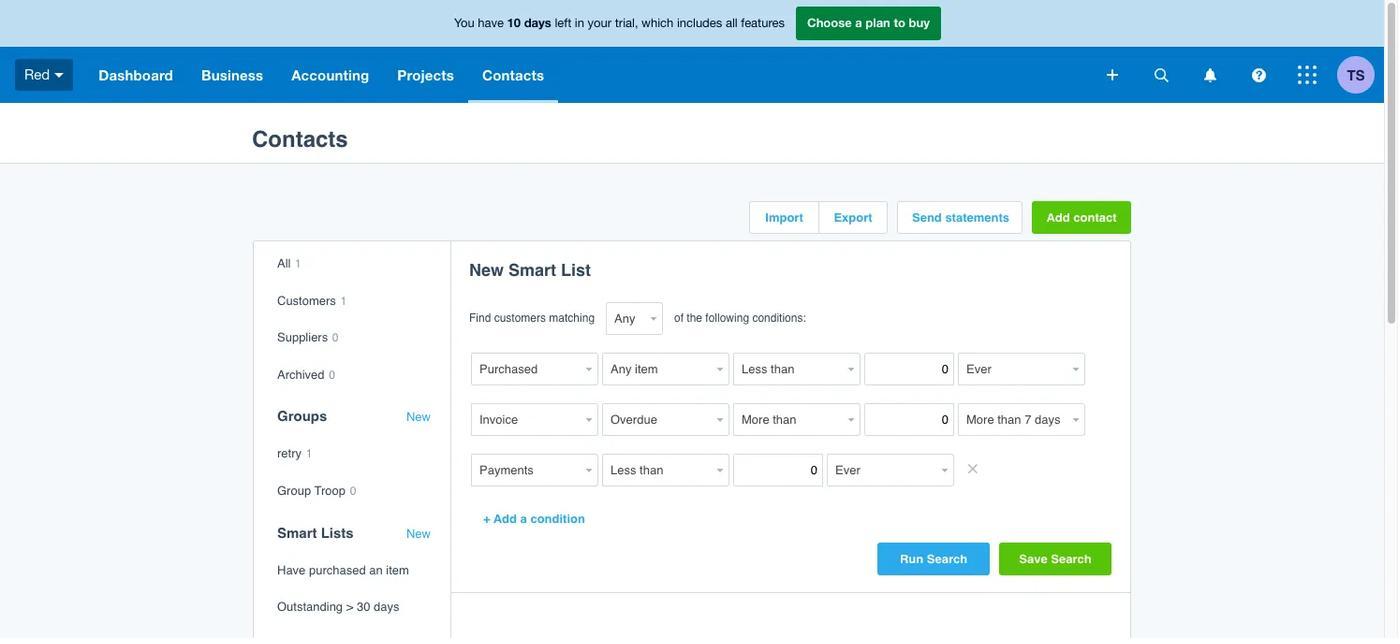 Task type: describe. For each thing, give the bounding box(es) containing it.
plan
[[866, 15, 891, 30]]

group
[[277, 484, 311, 498]]

run search
[[900, 553, 968, 567]]

contact
[[1074, 211, 1117, 225]]

your
[[588, 16, 612, 30]]

add contact
[[1047, 211, 1117, 225]]

add inside + add a condition button
[[494, 512, 517, 526]]

retry 1
[[277, 447, 312, 461]]

to
[[894, 15, 906, 30]]

you have 10 days left in your trial, which includes all features
[[454, 15, 785, 30]]

All text field
[[606, 303, 646, 335]]

smart lists
[[277, 525, 354, 541]]

svg image inside the red popup button
[[55, 73, 64, 78]]

business button
[[187, 47, 277, 103]]

you
[[454, 16, 475, 30]]

30
[[357, 601, 370, 615]]

0 inside group troop 0
[[350, 485, 356, 498]]

send statements
[[912, 211, 1010, 225]]

customers 1
[[277, 294, 347, 308]]

import button
[[750, 202, 819, 233]]

of
[[674, 312, 684, 325]]

archived 0
[[277, 368, 335, 382]]

projects button
[[383, 47, 468, 103]]

choose
[[807, 15, 852, 30]]

matching
[[549, 312, 595, 325]]

new for smart lists's new link
[[406, 527, 431, 541]]

add inside add contact "button"
[[1047, 211, 1070, 225]]

search for run search
[[927, 553, 968, 567]]

new link for smart lists
[[406, 527, 431, 542]]

days for 30
[[374, 601, 399, 615]]

buy
[[909, 15, 930, 30]]

suppliers 0
[[277, 331, 339, 345]]

troop
[[314, 484, 346, 498]]

includes
[[677, 16, 722, 30]]

groups
[[277, 409, 327, 425]]

which
[[642, 16, 674, 30]]

ts
[[1347, 66, 1365, 83]]

+ add a condition button
[[469, 503, 599, 536]]

lists
[[321, 525, 354, 541]]

1 for groups
[[306, 448, 312, 461]]

Outstanding text field
[[602, 404, 713, 436]]

svg image
[[1252, 68, 1266, 82]]

following
[[706, 312, 749, 325]]

contacts button
[[468, 47, 558, 103]]

accounting button
[[277, 47, 383, 103]]

banner containing ts
[[0, 0, 1384, 103]]

all
[[277, 257, 291, 271]]

have
[[478, 16, 504, 30]]

export
[[834, 211, 873, 225]]

1 vertical spatial contacts
[[252, 127, 348, 153]]

send statements button
[[898, 202, 1022, 233]]

outstanding
[[277, 601, 343, 615]]

1 horizontal spatial smart
[[509, 260, 556, 280]]

choose a plan to buy
[[807, 15, 930, 30]]

save search
[[1019, 553, 1092, 567]]

have
[[277, 563, 306, 577]]

new smart list
[[469, 260, 591, 280]]

1 for all
[[340, 295, 347, 308]]

of the following conditions:
[[674, 312, 806, 325]]

group troop 0
[[277, 484, 356, 498]]

business
[[201, 67, 263, 83]]

an
[[369, 563, 383, 577]]

left
[[555, 16, 572, 30]]

all
[[726, 16, 738, 30]]



Task type: vqa. For each thing, say whether or not it's contained in the screenshot.


Task type: locate. For each thing, give the bounding box(es) containing it.
contacts down 10
[[482, 67, 544, 83]]

customers
[[277, 294, 336, 308]]

0 horizontal spatial a
[[520, 512, 527, 526]]

0 vertical spatial contacts
[[482, 67, 544, 83]]

1 vertical spatial a
[[520, 512, 527, 526]]

0 vertical spatial 0
[[332, 332, 339, 345]]

new
[[469, 260, 504, 280], [406, 411, 431, 425], [406, 527, 431, 541]]

1 horizontal spatial contacts
[[482, 67, 544, 83]]

0 vertical spatial new link
[[406, 411, 431, 425]]

new link
[[406, 411, 431, 425], [406, 527, 431, 542]]

1
[[295, 258, 301, 271], [340, 295, 347, 308], [306, 448, 312, 461]]

0 horizontal spatial smart
[[277, 525, 317, 541]]

projects
[[397, 67, 454, 83]]

1 horizontal spatial search
[[1051, 553, 1092, 567]]

0 vertical spatial days
[[524, 15, 551, 30]]

0
[[332, 332, 339, 345], [329, 369, 335, 382], [350, 485, 356, 498]]

1 right all on the left top of the page
[[295, 258, 301, 271]]

1 search from the left
[[927, 553, 968, 567]]

add left contact
[[1047, 211, 1070, 225]]

0 horizontal spatial add
[[494, 512, 517, 526]]

in
[[575, 16, 584, 30]]

1 vertical spatial 0
[[329, 369, 335, 382]]

>
[[346, 601, 353, 615]]

banner
[[0, 0, 1384, 103]]

a inside + add a condition button
[[520, 512, 527, 526]]

ts button
[[1338, 47, 1384, 103]]

days right 10
[[524, 15, 551, 30]]

1 inside all 1
[[295, 258, 301, 271]]

days for 10
[[524, 15, 551, 30]]

1 vertical spatial add
[[494, 512, 517, 526]]

0 vertical spatial 1
[[295, 258, 301, 271]]

import
[[765, 211, 803, 225]]

0 horizontal spatial search
[[927, 553, 968, 567]]

customers
[[494, 312, 546, 325]]

smart up "have"
[[277, 525, 317, 541]]

contacts inside popup button
[[482, 67, 544, 83]]

1 horizontal spatial a
[[855, 15, 862, 30]]

send
[[912, 211, 942, 225]]

0 horizontal spatial contacts
[[252, 127, 348, 153]]

conditions:
[[752, 312, 806, 325]]

None text field
[[733, 353, 844, 386], [958, 353, 1069, 386], [958, 404, 1069, 436], [471, 454, 582, 487], [602, 454, 713, 487], [733, 353, 844, 386], [958, 353, 1069, 386], [958, 404, 1069, 436], [471, 454, 582, 487], [602, 454, 713, 487]]

0 vertical spatial new
[[469, 260, 504, 280]]

search right run
[[927, 553, 968, 567]]

1 right customers
[[340, 295, 347, 308]]

+
[[483, 512, 490, 526]]

None text field
[[471, 353, 582, 386], [602, 353, 713, 386], [865, 353, 954, 386], [471, 404, 582, 436], [733, 404, 844, 436], [865, 404, 954, 436], [733, 454, 823, 487], [827, 454, 938, 487], [471, 353, 582, 386], [602, 353, 713, 386], [865, 353, 954, 386], [471, 404, 582, 436], [733, 404, 844, 436], [865, 404, 954, 436], [733, 454, 823, 487], [827, 454, 938, 487]]

archived
[[277, 368, 325, 382]]

2 new link from the top
[[406, 527, 431, 542]]

item
[[386, 563, 409, 577]]

1 inside retry 1
[[306, 448, 312, 461]]

1 horizontal spatial add
[[1047, 211, 1070, 225]]

suppliers
[[277, 331, 328, 345]]

a left the plan at the top right of the page
[[855, 15, 862, 30]]

0 for archived
[[329, 369, 335, 382]]

10
[[507, 15, 521, 30]]

red button
[[0, 47, 85, 103]]

days right 30
[[374, 601, 399, 615]]

2 vertical spatial new
[[406, 527, 431, 541]]

run
[[900, 553, 924, 567]]

0 vertical spatial a
[[855, 15, 862, 30]]

search for save search
[[1051, 553, 1092, 567]]

contacts down accounting popup button
[[252, 127, 348, 153]]

0 vertical spatial smart
[[509, 260, 556, 280]]

2 vertical spatial 0
[[350, 485, 356, 498]]

0 horizontal spatial days
[[374, 601, 399, 615]]

search right save
[[1051, 553, 1092, 567]]

outstanding > 30 days
[[277, 601, 399, 615]]

the
[[687, 312, 702, 325]]

2 vertical spatial 1
[[306, 448, 312, 461]]

all 1
[[277, 257, 301, 271]]

1 vertical spatial 1
[[340, 295, 347, 308]]

new for new smart list
[[469, 260, 504, 280]]

0 inside suppliers 0
[[332, 332, 339, 345]]

1 new link from the top
[[406, 411, 431, 425]]

0 inside archived 0
[[329, 369, 335, 382]]

save search button
[[999, 543, 1112, 576]]

have purchased an item
[[277, 563, 409, 577]]

save
[[1019, 553, 1048, 567]]

svg image
[[1298, 66, 1317, 84], [1154, 68, 1168, 82], [1204, 68, 1216, 82], [1107, 69, 1118, 81], [55, 73, 64, 78]]

features
[[741, 16, 785, 30]]

0 right troop
[[350, 485, 356, 498]]

export button
[[820, 202, 887, 233]]

1 vertical spatial new
[[406, 411, 431, 425]]

1 vertical spatial new link
[[406, 527, 431, 542]]

1 vertical spatial smart
[[277, 525, 317, 541]]

trial,
[[615, 16, 638, 30]]

0 right suppliers
[[332, 332, 339, 345]]

2 horizontal spatial 1
[[340, 295, 347, 308]]

1 inside the customers 1
[[340, 295, 347, 308]]

new link for groups
[[406, 411, 431, 425]]

a
[[855, 15, 862, 30], [520, 512, 527, 526]]

+ add a condition
[[483, 512, 585, 526]]

smart left list
[[509, 260, 556, 280]]

smart
[[509, 260, 556, 280], [277, 525, 317, 541]]

find
[[469, 312, 491, 325]]

0 right archived
[[329, 369, 335, 382]]

0 horizontal spatial 1
[[295, 258, 301, 271]]

0 vertical spatial add
[[1047, 211, 1070, 225]]

days
[[524, 15, 551, 30], [374, 601, 399, 615]]

dashboard link
[[85, 47, 187, 103]]

new for groups new link
[[406, 411, 431, 425]]

statements
[[945, 211, 1010, 225]]

add contact button
[[1032, 201, 1131, 234]]

condition
[[531, 512, 585, 526]]

1 right the retry
[[306, 448, 312, 461]]

1 vertical spatial days
[[374, 601, 399, 615]]

retry
[[277, 447, 302, 461]]

0 for suppliers
[[332, 332, 339, 345]]

a inside banner
[[855, 15, 862, 30]]

add
[[1047, 211, 1070, 225], [494, 512, 517, 526]]

list
[[561, 260, 591, 280]]

search
[[927, 553, 968, 567], [1051, 553, 1092, 567]]

accounting
[[291, 67, 369, 83]]

dashboard
[[99, 67, 173, 83]]

1 horizontal spatial days
[[524, 15, 551, 30]]

find customers matching
[[469, 312, 595, 325]]

add right +
[[494, 512, 517, 526]]

purchased
[[309, 563, 366, 577]]

contacts
[[482, 67, 544, 83], [252, 127, 348, 153]]

a left condition
[[520, 512, 527, 526]]

run search button
[[878, 543, 990, 576]]

red
[[24, 66, 50, 82]]

1 horizontal spatial 1
[[306, 448, 312, 461]]

2 search from the left
[[1051, 553, 1092, 567]]



